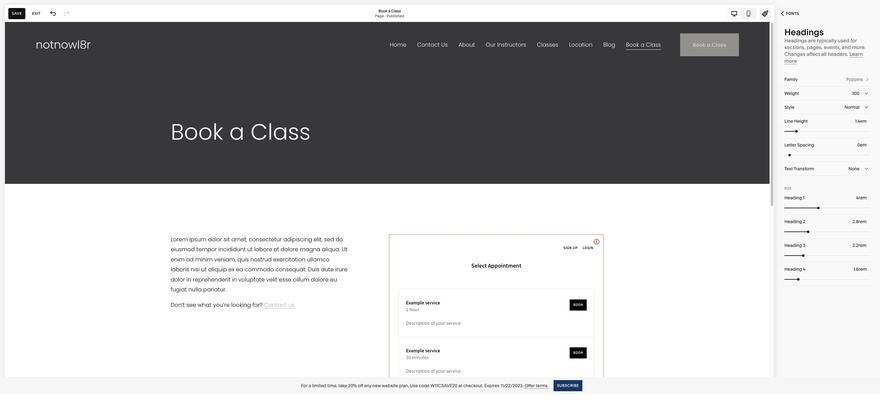 Task type: vqa. For each thing, say whether or not it's contained in the screenshot.
a
yes



Task type: describe. For each thing, give the bounding box(es) containing it.
learn more
[[785, 51, 863, 64]]

heading for heading 3
[[785, 243, 802, 249]]

offer
[[525, 383, 535, 389]]

a for for
[[309, 383, 311, 389]]

heading for heading 1
[[785, 195, 802, 201]]

heading 1
[[785, 195, 805, 201]]

Line Height text field
[[855, 118, 868, 125]]

more.
[[852, 44, 866, 50]]

book a class page · published
[[375, 9, 404, 18]]

website
[[382, 383, 398, 389]]

Heading 1 range field
[[785, 201, 870, 215]]

none
[[849, 166, 860, 172]]

heading for heading 2
[[785, 219, 802, 225]]

4
[[803, 267, 805, 272]]

a for book
[[388, 9, 390, 13]]

Heading 2 text field
[[853, 218, 868, 225]]

Heading 3 text field
[[853, 242, 868, 249]]

all
[[821, 51, 827, 57]]

height
[[794, 119, 808, 124]]

book
[[378, 9, 387, 13]]

affect
[[807, 51, 820, 57]]

11/22/2023.
[[501, 383, 524, 389]]

any
[[364, 383, 371, 389]]

exit button
[[29, 8, 44, 19]]

pages,
[[807, 44, 823, 50]]

heading 2
[[785, 219, 805, 225]]

style
[[785, 105, 795, 110]]

typically
[[817, 37, 837, 44]]

use
[[410, 383, 418, 389]]

off
[[358, 383, 363, 389]]

for a limited time, take 20% off any new website plan. use code w11csave20 at checkout. expires 11/22/2023. offer terms.
[[301, 383, 549, 389]]

line height
[[785, 119, 808, 124]]

heading 4
[[785, 267, 805, 272]]

Heading 1 text field
[[856, 195, 868, 201]]

limited
[[312, 383, 326, 389]]

fonts button
[[774, 7, 806, 20]]

class
[[391, 9, 401, 13]]

·
[[385, 13, 386, 18]]

text transform
[[785, 166, 814, 172]]

save button
[[8, 8, 25, 19]]

headings for headings
[[785, 27, 824, 37]]

300
[[852, 91, 860, 96]]

learn
[[850, 51, 863, 57]]

Letter Spacing text field
[[858, 142, 868, 149]]

for
[[301, 383, 308, 389]]

and
[[842, 44, 851, 50]]

terms.
[[536, 383, 549, 389]]

exit
[[32, 11, 41, 16]]

heading 3
[[785, 243, 805, 249]]

text
[[785, 166, 793, 172]]

normal
[[845, 105, 860, 110]]



Task type: locate. For each thing, give the bounding box(es) containing it.
letter
[[785, 142, 796, 148]]

published
[[387, 13, 404, 18]]

offer terms. link
[[525, 383, 549, 389]]

headings are typically used for sections, pages, events, and more. changes affect all headers.
[[785, 37, 866, 57]]

a right book on the top left of page
[[388, 9, 390, 13]]

0 vertical spatial a
[[388, 9, 390, 13]]

subscribe button
[[554, 381, 583, 392]]

take
[[339, 383, 347, 389]]

are
[[808, 37, 816, 44]]

a
[[388, 9, 390, 13], [309, 383, 311, 389]]

size
[[785, 187, 792, 190]]

2 headings from the top
[[785, 37, 807, 44]]

fonts
[[786, 11, 799, 16]]

4 heading from the top
[[785, 267, 802, 272]]

Heading 4 text field
[[854, 266, 868, 273]]

heading left 3
[[785, 243, 802, 249]]

Heading 4 range field
[[785, 273, 870, 286]]

headings for headings are typically used for sections, pages, events, and more. changes affect all headers.
[[785, 37, 807, 44]]

time,
[[327, 383, 337, 389]]

plan.
[[399, 383, 409, 389]]

line
[[785, 119, 793, 124]]

heading left 4
[[785, 267, 802, 272]]

events,
[[824, 44, 841, 50]]

Line Height range field
[[785, 125, 870, 138]]

0 horizontal spatial a
[[309, 383, 311, 389]]

1
[[803, 195, 805, 201]]

code
[[419, 383, 430, 389]]

family
[[785, 77, 798, 82]]

None field
[[785, 87, 870, 100], [785, 101, 870, 114], [785, 162, 870, 176], [785, 87, 870, 100], [785, 101, 870, 114], [785, 162, 870, 176]]

Heading 3 range field
[[785, 249, 870, 263]]

2
[[803, 219, 805, 225]]

spacing
[[797, 142, 814, 148]]

1 horizontal spatial a
[[388, 9, 390, 13]]

3
[[803, 243, 805, 249]]

subscribe
[[557, 384, 579, 388]]

w11csave20
[[430, 383, 457, 389]]

headers.
[[828, 51, 848, 57]]

2 heading from the top
[[785, 219, 802, 225]]

1 headings from the top
[[785, 27, 824, 37]]

expires
[[484, 383, 499, 389]]

1 heading from the top
[[785, 195, 802, 201]]

checkout.
[[463, 383, 483, 389]]

changes
[[785, 51, 806, 57]]

new
[[372, 383, 381, 389]]

transform
[[794, 166, 814, 172]]

learn more link
[[785, 51, 863, 64]]

heading for heading 4
[[785, 267, 802, 272]]

heading
[[785, 195, 802, 201], [785, 219, 802, 225], [785, 243, 802, 249], [785, 267, 802, 272]]

Letter Spacing range field
[[785, 148, 870, 162]]

headings inside headings are typically used for sections, pages, events, and more. changes affect all headers.
[[785, 37, 807, 44]]

page
[[375, 13, 384, 18]]

heading left 1
[[785, 195, 802, 201]]

letter spacing
[[785, 142, 814, 148]]

used
[[838, 37, 849, 44]]

poppins
[[846, 77, 863, 82]]

heading left 2 at the right bottom of the page
[[785, 219, 802, 225]]

at
[[458, 383, 462, 389]]

sections,
[[785, 44, 806, 50]]

tab list
[[727, 9, 756, 18]]

a right for
[[309, 383, 311, 389]]

save
[[12, 11, 22, 16]]

a inside book a class page · published
[[388, 9, 390, 13]]

weight
[[785, 91, 799, 96]]

more
[[785, 58, 797, 64]]

Heading 2 range field
[[785, 225, 870, 239]]

1 vertical spatial a
[[309, 383, 311, 389]]

headings
[[785, 27, 824, 37], [785, 37, 807, 44]]

3 heading from the top
[[785, 243, 802, 249]]

20%
[[348, 383, 357, 389]]

for
[[851, 37, 857, 44]]



